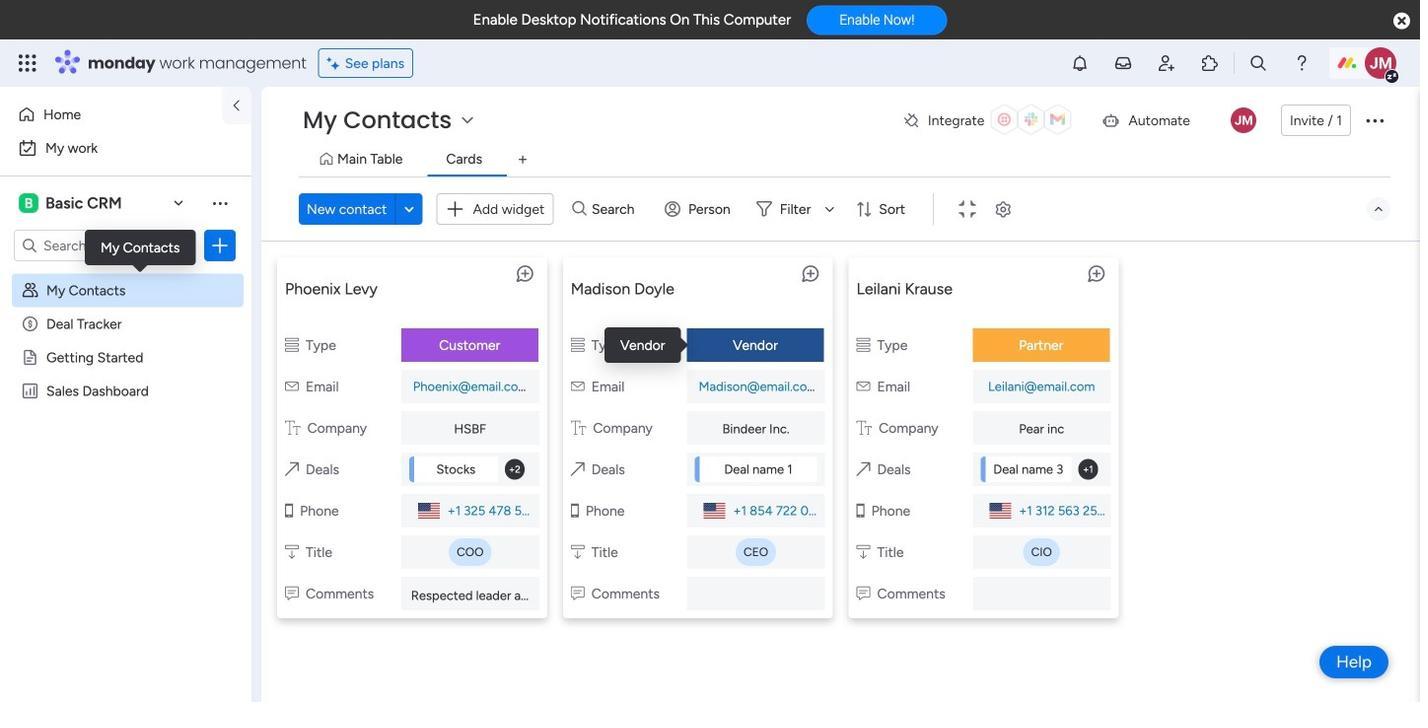 Task type: describe. For each thing, give the bounding box(es) containing it.
v2 small long text column image for v2 mobile phone image
[[857, 586, 871, 602]]

angle down image
[[405, 202, 414, 217]]

v2 search image
[[573, 198, 587, 220]]

add view image
[[519, 153, 527, 167]]

invite members image
[[1157, 53, 1177, 73]]

1 vertical spatial option
[[12, 132, 240, 164]]

v2 board relation small image
[[857, 461, 871, 478]]

v2 board relation small image for v2 mobile phone icon corresponding to dapulse text column image
[[285, 461, 299, 478]]

v2 status outline image for second v2 email column icon from right
[[285, 337, 299, 354]]

Search in workspace field
[[41, 234, 165, 257]]

v2 mobile phone image
[[857, 503, 865, 519]]

v2 small long text column image for dapulse text column icon related to v2 email column image's v2 mobile phone icon
[[571, 586, 585, 602]]

options image
[[210, 236, 230, 256]]

update feed image
[[1114, 53, 1134, 73]]

dapulse close image
[[1394, 11, 1411, 32]]

v2 small long text column image
[[285, 586, 299, 602]]

Search field
[[587, 195, 646, 223]]

arrow down image
[[818, 197, 842, 221]]

dapulse text column image for 1st v2 email column icon from right
[[857, 420, 872, 437]]

v2 mobile phone image for dapulse text column image
[[285, 503, 293, 519]]



Task type: locate. For each thing, give the bounding box(es) containing it.
dapulse text column image
[[285, 420, 300, 437]]

dapulse text column image up v2 board relation small icon
[[857, 420, 872, 437]]

v2 email column image up dapulse text column image
[[285, 378, 299, 395]]

see plans image
[[327, 52, 345, 74]]

v2 board relation small image down dapulse text column image
[[285, 461, 299, 478]]

tab
[[507, 144, 539, 176]]

monday marketplace image
[[1201, 53, 1220, 73]]

options image
[[1364, 109, 1387, 132]]

v2 board relation small image for dapulse text column icon related to v2 email column image's v2 mobile phone icon
[[571, 461, 585, 478]]

0 horizontal spatial v2 mobile phone image
[[285, 503, 293, 519]]

v2 board relation small image
[[285, 461, 299, 478], [571, 461, 585, 478]]

list box
[[0, 270, 252, 674]]

0 horizontal spatial v2 small long text column image
[[571, 586, 585, 602]]

v2 status outline image up v2 email column image
[[571, 337, 585, 354]]

1 horizontal spatial v2 status outline image
[[571, 337, 585, 354]]

1 v2 small long text column image from the left
[[571, 586, 585, 602]]

workspace selection element
[[19, 191, 125, 215]]

v2 email column image
[[285, 378, 299, 395], [857, 378, 871, 395]]

dapulse text column image
[[571, 420, 586, 437], [857, 420, 872, 437]]

0 vertical spatial option
[[12, 99, 210, 130]]

workspace options image
[[210, 193, 230, 213]]

1 horizontal spatial v2 email column image
[[857, 378, 871, 395]]

0 horizontal spatial v2 board relation small image
[[285, 461, 299, 478]]

1 horizontal spatial small dropdown column outline image
[[857, 544, 871, 561]]

0 horizontal spatial jeremy miller image
[[1231, 108, 1257, 133]]

2 v2 mobile phone image from the left
[[571, 503, 579, 519]]

1 v2 board relation small image from the left
[[285, 461, 299, 478]]

0 horizontal spatial dapulse text column image
[[571, 420, 586, 437]]

2 dapulse text column image from the left
[[857, 420, 872, 437]]

1 v2 email column image from the left
[[285, 378, 299, 395]]

1 v2 status outline image from the left
[[285, 337, 299, 354]]

2 v2 small long text column image from the left
[[857, 586, 871, 602]]

jeremy miller image down dapulse close image
[[1366, 47, 1397, 79]]

workspace image
[[19, 192, 38, 214]]

1 horizontal spatial jeremy miller image
[[1366, 47, 1397, 79]]

1 horizontal spatial v2 board relation small image
[[571, 461, 585, 478]]

v2 email column image
[[571, 378, 585, 395]]

2 v2 board relation small image from the left
[[571, 461, 585, 478]]

jeremy miller image down search everything icon
[[1231, 108, 1257, 133]]

0 horizontal spatial v2 status outline image
[[285, 337, 299, 354]]

1 horizontal spatial v2 mobile phone image
[[571, 503, 579, 519]]

dapulse text column image for v2 email column image
[[571, 420, 586, 437]]

1 v2 mobile phone image from the left
[[285, 503, 293, 519]]

notifications image
[[1071, 53, 1090, 73]]

2 small dropdown column outline image from the left
[[857, 544, 871, 561]]

jeremy miller image
[[1366, 47, 1397, 79], [1231, 108, 1257, 133]]

1 small dropdown column outline image from the left
[[571, 544, 585, 561]]

v2 email column image down v2 status outline image
[[857, 378, 871, 395]]

1 dapulse text column image from the left
[[571, 420, 586, 437]]

option
[[12, 99, 210, 130], [12, 132, 240, 164], [0, 273, 252, 277]]

tab list
[[299, 144, 1391, 177]]

2 v2 email column image from the left
[[857, 378, 871, 395]]

search everything image
[[1249, 53, 1269, 73]]

v2 small long text column image
[[571, 586, 585, 602], [857, 586, 871, 602]]

2 v2 status outline image from the left
[[571, 337, 585, 354]]

public board image
[[21, 348, 39, 367]]

v2 mobile phone image
[[285, 503, 293, 519], [571, 503, 579, 519]]

2 vertical spatial option
[[0, 273, 252, 277]]

help image
[[1293, 53, 1312, 73]]

public dashboard image
[[21, 382, 39, 401]]

v2 status outline image
[[857, 337, 871, 354]]

collapse image
[[1371, 201, 1387, 217]]

0 horizontal spatial v2 email column image
[[285, 378, 299, 395]]

small dropdown column outline image
[[571, 544, 585, 561], [857, 544, 871, 561]]

v2 status outline image for v2 email column image
[[571, 337, 585, 354]]

row group
[[269, 250, 1413, 634]]

v2 board relation small image down v2 email column image
[[571, 461, 585, 478]]

select product image
[[18, 53, 37, 73]]

1 vertical spatial jeremy miller image
[[1231, 108, 1257, 133]]

small dropdown column outline image for v2 mobile phone image
[[857, 544, 871, 561]]

1 horizontal spatial dapulse text column image
[[857, 420, 872, 437]]

0 horizontal spatial small dropdown column outline image
[[571, 544, 585, 561]]

small dropdown column outline image
[[285, 544, 299, 561]]

v2 status outline image up dapulse text column image
[[285, 337, 299, 354]]

v2 status outline image
[[285, 337, 299, 354], [571, 337, 585, 354]]

small dropdown column outline image for dapulse text column icon related to v2 email column image's v2 mobile phone icon
[[571, 544, 585, 561]]

dapulse text column image down v2 email column image
[[571, 420, 586, 437]]

0 vertical spatial jeremy miller image
[[1366, 47, 1397, 79]]

1 horizontal spatial v2 small long text column image
[[857, 586, 871, 602]]

v2 mobile phone image for dapulse text column icon related to v2 email column image
[[571, 503, 579, 519]]



Task type: vqa. For each thing, say whether or not it's contained in the screenshot.
top Filter Dashboard By Text search field
no



